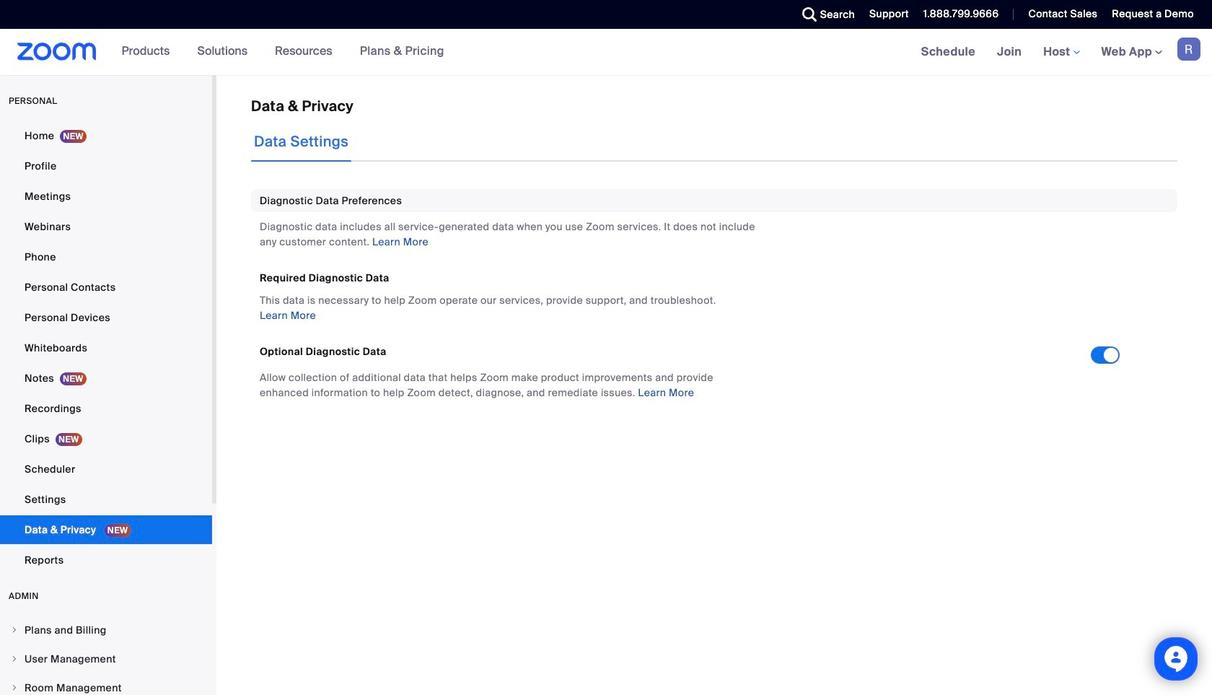 Task type: describe. For each thing, give the bounding box(es) containing it.
3 menu item from the top
[[0, 674, 212, 695]]

right image
[[10, 655, 19, 663]]

personal menu menu
[[0, 121, 212, 576]]

admin menu menu
[[0, 617, 212, 695]]

right image for 3rd menu item from the top
[[10, 684, 19, 692]]



Task type: locate. For each thing, give the bounding box(es) containing it.
2 vertical spatial menu item
[[0, 674, 212, 695]]

product information navigation
[[111, 29, 455, 75]]

0 vertical spatial right image
[[10, 626, 19, 635]]

right image down right icon
[[10, 684, 19, 692]]

right image up right icon
[[10, 626, 19, 635]]

banner
[[0, 29, 1213, 76]]

1 menu item from the top
[[0, 617, 212, 644]]

1 right image from the top
[[10, 626, 19, 635]]

profile picture image
[[1178, 38, 1201, 61]]

2 menu item from the top
[[0, 645, 212, 673]]

0 vertical spatial menu item
[[0, 617, 212, 644]]

2 right image from the top
[[10, 684, 19, 692]]

right image
[[10, 626, 19, 635], [10, 684, 19, 692]]

meetings navigation
[[911, 29, 1213, 76]]

menu item
[[0, 617, 212, 644], [0, 645, 212, 673], [0, 674, 212, 695]]

tab
[[251, 121, 352, 162]]

right image for 3rd menu item from the bottom
[[10, 626, 19, 635]]

zoom logo image
[[17, 43, 96, 61]]

1 vertical spatial menu item
[[0, 645, 212, 673]]

1 vertical spatial right image
[[10, 684, 19, 692]]



Task type: vqa. For each thing, say whether or not it's contained in the screenshot.
topmost menu item
yes



